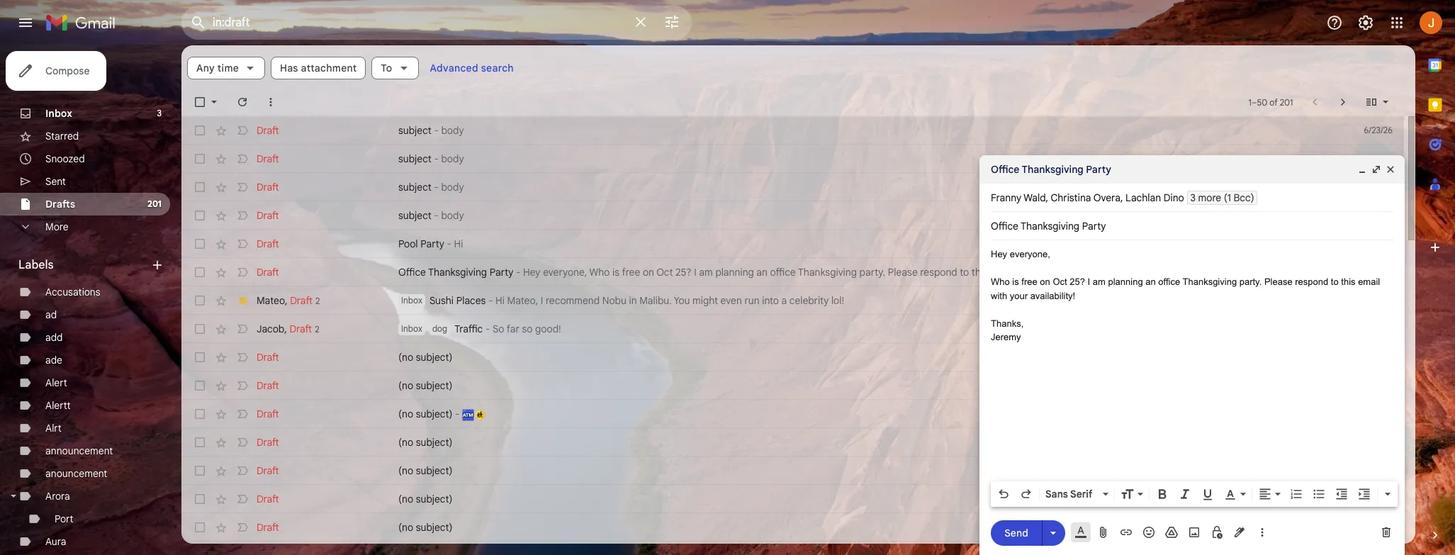 Task type: locate. For each thing, give the bounding box(es) containing it.
email up oct 4 at the bottom of the page
[[1358, 276, 1380, 287]]

anouncement
[[45, 467, 107, 480]]

alertt
[[45, 399, 71, 412]]

advanced search
[[430, 62, 514, 74]]

4 body from the top
[[441, 209, 464, 222]]

toggle confidential mode image
[[1210, 525, 1224, 539]]

3 (no from the top
[[398, 408, 413, 420]]

more options image
[[1258, 525, 1267, 539]]

with up thanks, jeremy
[[991, 290, 1007, 301]]

1 vertical spatial inbox
[[401, 295, 422, 306]]

so
[[493, 323, 504, 335]]

is
[[612, 266, 620, 279], [1012, 276, 1019, 287]]

10 row from the top
[[181, 371, 1404, 400]]

0 horizontal spatial your
[[1010, 290, 1028, 301]]

1 horizontal spatial party.
[[1240, 276, 1262, 287]]

any
[[196, 62, 215, 74]]

2 horizontal spatial party
[[1086, 163, 1111, 176]]

insert emoji ‪(⌘⇧2)‬ image
[[1142, 525, 1156, 539]]

1 horizontal spatial 25?
[[1070, 276, 1085, 287]]

None checkbox
[[193, 95, 207, 109], [193, 123, 207, 138], [193, 152, 207, 166], [193, 265, 207, 279], [193, 293, 207, 308], [193, 350, 207, 364], [193, 492, 207, 506], [193, 95, 207, 109], [193, 123, 207, 138], [193, 152, 207, 166], [193, 265, 207, 279], [193, 293, 207, 308], [193, 350, 207, 364], [193, 492, 207, 506]]

(no for first (no subject) link from the top of the page
[[398, 351, 413, 364]]

2 vertical spatial party
[[490, 266, 513, 279]]

1 horizontal spatial planning
[[1108, 276, 1143, 287]]

an up the into
[[757, 266, 768, 279]]

1 vertical spatial everyone,
[[543, 266, 587, 279]]

clear search image
[[627, 8, 655, 36]]

who down hey everyone,
[[991, 276, 1010, 287]]

1 vertical spatial hey
[[523, 266, 541, 279]]

email down hey everyone,
[[991, 266, 1015, 279]]

good!
[[535, 323, 561, 335]]

italic ‪(⌘i)‬ image
[[1178, 487, 1192, 501]]

0 vertical spatial everyone,
[[1010, 249, 1050, 259]]

drafts
[[45, 198, 75, 211]]

time
[[218, 62, 239, 74]]

3 inside the "office thanksgiving party" dialog
[[1190, 191, 1196, 204]]

cell
[[1353, 435, 1404, 449]]

4 (no subject) link from the top
[[398, 464, 1326, 478]]

0 horizontal spatial am
[[699, 266, 713, 279]]

0 vertical spatial sep 14
[[1368, 493, 1393, 504]]

5 subject) from the top
[[416, 464, 453, 477]]

accusations link
[[45, 286, 100, 298]]

arora link
[[45, 490, 70, 503]]

0 horizontal spatial is
[[612, 266, 620, 279]]

1 (no from the top
[[398, 351, 413, 364]]

1 horizontal spatial 201
[[1280, 97, 1293, 107]]

9 row from the top
[[181, 343, 1404, 371]]

insert signature image
[[1233, 525, 1247, 539]]

has
[[280, 62, 298, 74]]

indent more ‪(⌘])‬ image
[[1357, 487, 1372, 501]]

0 horizontal spatial everyone,
[[543, 266, 587, 279]]

celebrity
[[790, 294, 829, 307]]

2 subject - body from the top
[[398, 152, 464, 165]]

1 sep 14 from the top
[[1368, 493, 1393, 504]]

,
[[1046, 191, 1049, 204], [1121, 191, 1123, 204], [285, 294, 288, 307], [284, 322, 287, 335]]

sep 14 up discard draft ‪(⌘⇧d)‬ image
[[1368, 493, 1393, 504]]

6 (no subject) from the top
[[398, 493, 453, 505]]

sep down indent more ‪(⌘])‬ "image"
[[1368, 522, 1383, 532]]

nobu
[[602, 294, 627, 307]]

0 horizontal spatial planning
[[716, 266, 754, 279]]

party right pool
[[420, 237, 444, 250]]

hey inside row
[[523, 266, 541, 279]]

1 horizontal spatial free
[[1022, 276, 1038, 287]]

jeremy
[[1150, 266, 1183, 279], [991, 332, 1021, 342]]

office inside row
[[398, 266, 426, 279]]

bold ‪(⌘b)‬ image
[[1155, 487, 1170, 501]]

planning
[[716, 266, 754, 279], [1108, 276, 1143, 287]]

2 for mateo
[[315, 295, 320, 306]]

(no for 4th (no subject) link from the bottom
[[398, 436, 413, 449]]

4 subject from the top
[[398, 209, 432, 222]]

formatting options toolbar
[[991, 481, 1398, 507]]

who
[[589, 266, 610, 279], [991, 276, 1010, 287]]

14 down more formatting options icon
[[1385, 522, 1393, 532]]

sushi
[[429, 294, 454, 307]]

i for lol!
[[541, 294, 543, 307]]

0 vertical spatial inbox
[[45, 107, 72, 120]]

0 horizontal spatial hi
[[454, 237, 463, 250]]

to
[[960, 266, 969, 279], [1331, 276, 1339, 287]]

3 subject - body from the top
[[398, 181, 464, 194]]

ad link
[[45, 308, 57, 321]]

subject - body for 10/22/25
[[398, 152, 464, 165]]

7 (no from the top
[[398, 521, 413, 534]]

party up mateo,
[[490, 266, 513, 279]]

subject
[[398, 124, 432, 137], [398, 152, 432, 165], [398, 181, 432, 194], [398, 209, 432, 222]]

🚸 image
[[474, 409, 486, 421]]

with down hey everyone,
[[1017, 266, 1036, 279]]

2 down mateo , draft 2
[[315, 324, 319, 334]]

dec
[[1366, 210, 1381, 220]]

inbox inside labels navigation
[[45, 107, 72, 120]]

franny wald , christina overa , lachlan dino 3 more (1 bcc)
[[991, 191, 1254, 204]]

0 horizontal spatial thanks,
[[991, 318, 1024, 329]]

0 horizontal spatial i
[[541, 294, 543, 307]]

0 vertical spatial with
[[1017, 266, 1036, 279]]

your up thanks, jeremy
[[1010, 290, 1028, 301]]

2 inside the jacob , draft 2
[[315, 324, 319, 334]]

sep 14 down more formatting options icon
[[1368, 522, 1393, 532]]

1 horizontal spatial office
[[991, 163, 1020, 176]]

1 horizontal spatial everyone,
[[1010, 249, 1050, 259]]

hey up mateo,
[[523, 266, 541, 279]]

sep right indent less ‪(⌘[)‬ icon
[[1368, 493, 1383, 504]]

body for 10/22/25
[[441, 152, 464, 165]]

5 (no from the top
[[398, 464, 413, 477]]

None search field
[[181, 6, 692, 40]]

4 subject - body from the top
[[398, 209, 464, 222]]

1 vertical spatial availability!
[[1030, 290, 1075, 301]]

might
[[693, 294, 718, 307]]

party up overa
[[1086, 163, 1111, 176]]

who up nobu
[[589, 266, 610, 279]]

dec 29
[[1366, 210, 1393, 220]]

close image
[[1385, 164, 1396, 175]]

an inside row
[[757, 266, 768, 279]]

discard draft ‪(⌘⇧d)‬ image
[[1379, 525, 1394, 539]]

who is free on oct 25? i am planning an office thanksgiving party. please respond to this email with your availability!
[[991, 276, 1380, 301]]

lol!
[[831, 294, 844, 307]]

0 horizontal spatial office
[[398, 266, 426, 279]]

on down hey everyone,
[[1040, 276, 1050, 287]]

2 (no subject) from the top
[[398, 379, 453, 392]]

starred link
[[45, 130, 79, 142]]

1 vertical spatial 201
[[147, 198, 162, 209]]

1 vertical spatial 2
[[315, 324, 319, 334]]

your
[[1039, 266, 1059, 279], [1010, 290, 1028, 301]]

1 (no subject) from the top
[[398, 351, 453, 364]]

more
[[45, 220, 68, 233]]

office down subject field
[[1158, 276, 1180, 287]]

hi left mateo,
[[496, 294, 505, 307]]

party inside dialog
[[1086, 163, 1111, 176]]

1 horizontal spatial an
[[1146, 276, 1156, 287]]

snoozed link
[[45, 152, 85, 165]]

party for office thanksgiving party
[[1086, 163, 1111, 176]]

0 vertical spatial 201
[[1280, 97, 1293, 107]]

an down subject field
[[1146, 276, 1156, 287]]

i inside who is free on oct 25? i am planning an office thanksgiving party. please respond to this email with your availability!
[[1088, 276, 1090, 287]]

hi right pool
[[454, 237, 463, 250]]

0 horizontal spatial with
[[991, 290, 1007, 301]]

everyone,
[[1010, 249, 1050, 259], [543, 266, 587, 279]]

respond
[[920, 266, 957, 279], [1295, 276, 1329, 287]]

3 body from the top
[[441, 181, 464, 194]]

0 vertical spatial party
[[1086, 163, 1111, 176]]

1 horizontal spatial email
[[1358, 276, 1380, 287]]

0 vertical spatial availability!
[[1061, 266, 1111, 279]]

is up nobu
[[612, 266, 620, 279]]

inbox up starred link
[[45, 107, 72, 120]]

14 right indent more ‪(⌘])‬ "image"
[[1385, 493, 1393, 504]]

(no
[[398, 351, 413, 364], [398, 379, 413, 392], [398, 408, 413, 420], [398, 436, 413, 449], [398, 464, 413, 477], [398, 493, 413, 505], [398, 521, 413, 534]]

free down hey everyone,
[[1022, 276, 1038, 287]]

inbox left sushi
[[401, 295, 422, 306]]

1 sep from the top
[[1368, 493, 1383, 504]]

Subject field
[[991, 219, 1394, 233]]

0 horizontal spatial please
[[888, 266, 918, 279]]

1 horizontal spatial respond
[[1295, 276, 1329, 287]]

1 horizontal spatial party
[[490, 266, 513, 279]]

11/16/24
[[1364, 181, 1393, 192]]

sans serif option
[[1043, 487, 1100, 501]]

0 vertical spatial office
[[991, 163, 1020, 176]]

1 horizontal spatial your
[[1039, 266, 1059, 279]]

Message Body text field
[[991, 247, 1394, 477]]

subject - body for 11/16/24
[[398, 181, 464, 194]]

sep 14
[[1368, 493, 1393, 504], [1368, 522, 1393, 532]]

2 (no subject) link from the top
[[398, 379, 1326, 393]]

2
[[315, 295, 320, 306], [315, 324, 319, 334]]

refresh image
[[235, 95, 250, 109]]

1 horizontal spatial hey
[[991, 249, 1007, 259]]

0 horizontal spatial party
[[420, 237, 444, 250]]

1 vertical spatial sep
[[1368, 522, 1383, 532]]

aura
[[45, 535, 66, 548]]

25? inside who is free on oct 25? i am planning an office thanksgiving party. please respond to this email with your availability!
[[1070, 276, 1085, 287]]

free inside who is free on oct 25? i am planning an office thanksgiving party. please respond to this email with your availability!
[[1022, 276, 1038, 287]]

wald
[[1024, 191, 1046, 204]]

0 horizontal spatial 201
[[147, 198, 162, 209]]

6 (no subject) link from the top
[[398, 520, 1326, 534]]

5 oct 3 from the top
[[1372, 465, 1393, 476]]

1 vertical spatial with
[[991, 290, 1007, 301]]

i
[[694, 266, 697, 279], [1088, 276, 1090, 287], [541, 294, 543, 307]]

0 vertical spatial 2
[[315, 295, 320, 306]]

0 horizontal spatial an
[[757, 266, 768, 279]]

row
[[181, 116, 1404, 145], [181, 145, 1404, 173], [181, 173, 1404, 201], [181, 201, 1404, 230], [181, 230, 1404, 258], [181, 258, 1404, 286], [181, 286, 1404, 315], [181, 315, 1404, 343], [181, 343, 1404, 371], [181, 371, 1404, 400], [181, 400, 1404, 428], [181, 428, 1404, 456], [181, 456, 1404, 485], [181, 485, 1404, 513], [181, 513, 1404, 542], [181, 542, 1404, 555]]

insert files using drive image
[[1165, 525, 1179, 539]]

you
[[674, 294, 690, 307]]

1 horizontal spatial office
[[1158, 276, 1180, 287]]

far
[[507, 323, 519, 335]]

party.
[[859, 266, 885, 279], [1240, 276, 1262, 287]]

1 horizontal spatial on
[[1040, 276, 1050, 287]]

2 inside mateo , draft 2
[[315, 295, 320, 306]]

2 (no from the top
[[398, 379, 413, 392]]

subject for 11/16/24
[[398, 181, 432, 194]]

inbox left dog
[[401, 323, 422, 334]]

search mail image
[[186, 10, 211, 35]]

1 vertical spatial jeremy
[[991, 332, 1021, 342]]

1 vertical spatial your
[[1010, 290, 1028, 301]]

am
[[699, 266, 713, 279], [1093, 276, 1106, 287]]

16 row from the top
[[181, 542, 1404, 555]]

1 horizontal spatial to
[[1331, 276, 1339, 287]]

1 (no subject) link from the top
[[398, 350, 1326, 364]]

21
[[1385, 238, 1393, 249]]

ade
[[45, 354, 62, 366]]

6 subject) from the top
[[416, 493, 453, 505]]

office thanksgiving party
[[991, 163, 1111, 176]]

2 sep from the top
[[1368, 522, 1383, 532]]

1 horizontal spatial hi
[[496, 294, 505, 307]]

1 vertical spatial sep 14
[[1368, 522, 1393, 532]]

subject for 6/23/26
[[398, 124, 432, 137]]

2 body from the top
[[441, 152, 464, 165]]

1 vertical spatial office
[[398, 266, 426, 279]]

6 (no from the top
[[398, 493, 413, 505]]

office up a
[[770, 266, 796, 279]]

is down hey everyone,
[[1012, 276, 1019, 287]]

accusations
[[45, 286, 100, 298]]

planning inside who is free on oct 25? i am planning an office thanksgiving party. please respond to this email with your availability!
[[1108, 276, 1143, 287]]

an inside who is free on oct 25? i am planning an office thanksgiving party. please respond to this email with your availability!
[[1146, 276, 1156, 287]]

your down hey everyone,
[[1039, 266, 1059, 279]]

on up malibu. on the left
[[643, 266, 654, 279]]

7 subject) from the top
[[416, 521, 453, 534]]

everyone, down wald
[[1010, 249, 1050, 259]]

1 subject from the top
[[398, 124, 432, 137]]

am inside who is free on oct 25? i am planning an office thanksgiving party. please respond to this email with your availability!
[[1093, 276, 1106, 287]]

1 horizontal spatial this
[[1341, 276, 1356, 287]]

alert
[[45, 376, 67, 389]]

thanksgiving up "places"
[[428, 266, 487, 279]]

who inside who is free on oct 25? i am planning an office thanksgiving party. please respond to this email with your availability!
[[991, 276, 1010, 287]]

hey inside message body text box
[[991, 249, 1007, 259]]

run
[[745, 294, 760, 307]]

(no for 2nd (no subject) link from the bottom of the page
[[398, 493, 413, 505]]

please
[[888, 266, 918, 279], [1264, 276, 1293, 287]]

main content
[[181, 45, 1416, 555]]

even
[[721, 294, 742, 307]]

1 horizontal spatial is
[[1012, 276, 1019, 287]]

1 vertical spatial 14
[[1385, 522, 1393, 532]]

1 horizontal spatial i
[[694, 266, 697, 279]]

main menu image
[[17, 14, 34, 31]]

1 subject) from the top
[[416, 351, 453, 364]]

3
[[157, 108, 162, 118], [1190, 191, 1196, 204], [1388, 323, 1393, 334], [1388, 352, 1393, 362], [1388, 380, 1393, 391], [1388, 408, 1393, 419], [1388, 465, 1393, 476]]

oct 3
[[1372, 323, 1393, 334], [1372, 352, 1393, 362], [1372, 380, 1393, 391], [1372, 408, 1393, 419], [1372, 465, 1393, 476]]

office up franny
[[991, 163, 1020, 176]]

mateo
[[257, 294, 285, 307]]

7 row from the top
[[181, 286, 1404, 315]]

1 subject - body from the top
[[398, 124, 464, 137]]

0 vertical spatial your
[[1039, 266, 1059, 279]]

tab list
[[1416, 45, 1455, 504]]

, left lachlan at right
[[1121, 191, 1123, 204]]

0 horizontal spatial free
[[622, 266, 640, 279]]

0 horizontal spatial office
[[770, 266, 796, 279]]

office for office thanksgiving party
[[991, 163, 1020, 176]]

0 vertical spatial jeremy
[[1150, 266, 1183, 279]]

bulleted list ‪(⌘⇧8)‬ image
[[1312, 487, 1326, 501]]

0 vertical spatial hi
[[454, 237, 463, 250]]

1 body from the top
[[441, 124, 464, 137]]

6 row from the top
[[181, 258, 1404, 286]]

1 horizontal spatial who
[[991, 276, 1010, 287]]

sep
[[1368, 493, 1383, 504], [1368, 522, 1383, 532]]

0 vertical spatial 14
[[1385, 493, 1393, 504]]

None checkbox
[[193, 180, 207, 194], [193, 208, 207, 223], [193, 237, 207, 251], [193, 322, 207, 336], [193, 379, 207, 393], [193, 407, 207, 421], [193, 435, 207, 449], [193, 464, 207, 478], [193, 520, 207, 534], [193, 180, 207, 194], [193, 208, 207, 223], [193, 237, 207, 251], [193, 322, 207, 336], [193, 379, 207, 393], [193, 407, 207, 421], [193, 435, 207, 449], [193, 464, 207, 478], [193, 520, 207, 534]]

respond inside who is free on oct 25? i am planning an office thanksgiving party. please respond to this email with your availability!
[[1295, 276, 1329, 287]]

0 horizontal spatial party.
[[859, 266, 885, 279]]

thanksgiving down subject field
[[1183, 276, 1237, 287]]

office down pool
[[398, 266, 426, 279]]

hey everyone,
[[991, 249, 1053, 259]]

oct 21
[[1369, 238, 1393, 249]]

pop out image
[[1371, 164, 1382, 175]]

1 horizontal spatial please
[[1264, 276, 1293, 287]]

3 (no subject) link from the top
[[398, 435, 1326, 449]]

everyone, up recommend
[[543, 266, 587, 279]]

5 (no subject) from the top
[[398, 464, 453, 477]]

3 subject) from the top
[[416, 408, 453, 420]]

4 (no from the top
[[398, 436, 413, 449]]

1 2 from the top
[[315, 295, 320, 306]]

4 (no subject) from the top
[[398, 436, 453, 449]]

0 vertical spatial sep
[[1368, 493, 1383, 504]]

planning inside row
[[716, 266, 754, 279]]

1 vertical spatial thanks,
[[991, 318, 1024, 329]]

office
[[770, 266, 796, 279], [1158, 276, 1180, 287]]

2 up the jacob , draft 2
[[315, 295, 320, 306]]

this inside who is free on oct 25? i am planning an office thanksgiving party. please respond to this email with your availability!
[[1341, 276, 1356, 287]]

2 subject from the top
[[398, 152, 432, 165]]

1 horizontal spatial am
[[1093, 276, 1106, 287]]

0 horizontal spatial hey
[[523, 266, 541, 279]]

1 horizontal spatial thanks,
[[1113, 266, 1148, 279]]

0 horizontal spatial jeremy
[[991, 332, 1021, 342]]

hey down franny
[[991, 249, 1007, 259]]

office inside who is free on oct 25? i am planning an office thanksgiving party. please respond to this email with your availability!
[[1158, 276, 1180, 287]]

hey
[[991, 249, 1007, 259], [523, 266, 541, 279]]

2 horizontal spatial i
[[1088, 276, 1090, 287]]

office inside dialog
[[991, 163, 1020, 176]]

free up in on the left bottom of page
[[622, 266, 640, 279]]

8 row from the top
[[181, 315, 1404, 343]]

subject - body
[[398, 124, 464, 137], [398, 152, 464, 165], [398, 181, 464, 194], [398, 209, 464, 222]]

13 row from the top
[[181, 456, 1404, 485]]

0 vertical spatial hey
[[991, 249, 1007, 259]]

thanksgiving inside who is free on oct 25? i am planning an office thanksgiving party. please respond to this email with your availability!
[[1183, 276, 1237, 287]]

4 oct 3 from the top
[[1372, 408, 1393, 419]]

2 2 from the top
[[315, 324, 319, 334]]

alrt
[[45, 422, 62, 435]]

to inside who is free on oct 25? i am planning an office thanksgiving party. please respond to this email with your availability!
[[1331, 276, 1339, 287]]

5 row from the top
[[181, 230, 1404, 258]]

3 subject from the top
[[398, 181, 432, 194]]



Task type: describe. For each thing, give the bounding box(es) containing it.
2 sep 14 from the top
[[1368, 522, 1393, 532]]

party. inside who is free on oct 25? i am planning an office thanksgiving party. please respond to this email with your availability!
[[1240, 276, 1262, 287]]

2 subject) from the top
[[416, 379, 453, 392]]

15 row from the top
[[181, 513, 1404, 542]]

settings image
[[1357, 14, 1374, 31]]

malibu.
[[639, 294, 672, 307]]

🏧 image
[[462, 409, 474, 421]]

compose
[[45, 65, 90, 77]]

5 (no subject) link from the top
[[398, 492, 1326, 506]]

of
[[1270, 97, 1278, 107]]

sans
[[1046, 488, 1068, 500]]

am inside row
[[699, 266, 713, 279]]

labels heading
[[18, 258, 150, 272]]

has attachment
[[280, 62, 357, 74]]

so
[[522, 323, 533, 335]]

subject for 10/22/25
[[398, 152, 432, 165]]

advanced
[[430, 62, 478, 74]]

2 row from the top
[[181, 145, 1404, 173]]

row containing mateo
[[181, 286, 1404, 315]]

gmail image
[[45, 9, 123, 37]]

main content containing any time
[[181, 45, 1416, 555]]

sent
[[45, 175, 66, 188]]

0 horizontal spatial respond
[[920, 266, 957, 279]]

labels navigation
[[0, 45, 181, 555]]

sans serif
[[1046, 488, 1093, 500]]

2 for jacob
[[315, 324, 319, 334]]

support image
[[1326, 14, 1343, 31]]

more formatting options image
[[1381, 487, 1395, 501]]

0 horizontal spatial to
[[960, 266, 969, 279]]

more send options image
[[1046, 526, 1060, 540]]

body for 11/16/24
[[441, 181, 464, 194]]

ade link
[[45, 354, 62, 366]]

, up the jacob , draft 2
[[285, 294, 288, 307]]

(no for fourth (no subject) link
[[398, 464, 413, 477]]

4 subject) from the top
[[416, 436, 453, 449]]

search
[[481, 62, 514, 74]]

jacob
[[257, 322, 284, 335]]

anouncement link
[[45, 467, 107, 480]]

arora
[[45, 490, 70, 503]]

2 14 from the top
[[1385, 522, 1393, 532]]

thanksgiving up the lol!
[[798, 266, 857, 279]]

3 oct 3 from the top
[[1372, 380, 1393, 391]]

toggle split pane mode image
[[1365, 95, 1379, 109]]

201 inside labels navigation
[[147, 198, 162, 209]]

14 row from the top
[[181, 485, 1404, 513]]

any time
[[196, 62, 239, 74]]

more button
[[0, 215, 170, 238]]

1 horizontal spatial with
[[1017, 266, 1036, 279]]

sent link
[[45, 175, 66, 188]]

0 horizontal spatial on
[[643, 266, 654, 279]]

subject - body for 6/23/26
[[398, 124, 464, 137]]

traffic - so far so good!
[[454, 323, 561, 335]]

is inside who is free on oct 25? i am planning an office thanksgiving party. please respond to this email with your availability!
[[1012, 276, 1019, 287]]

advanced search options image
[[658, 8, 686, 36]]

50
[[1257, 97, 1268, 107]]

everyone, inside message body text box
[[1010, 249, 1050, 259]]

0 vertical spatial thanks,
[[1113, 266, 1148, 279]]

1 row from the top
[[181, 116, 1404, 145]]

1
[[1249, 97, 1252, 107]]

labels
[[18, 258, 54, 272]]

send button
[[991, 520, 1042, 545]]

snoozed
[[45, 152, 85, 165]]

bcc)
[[1234, 191, 1254, 204]]

announcement link
[[45, 444, 113, 457]]

add link
[[45, 331, 63, 344]]

4 row from the top
[[181, 201, 1404, 230]]

has attachment button
[[271, 57, 366, 79]]

mateo,
[[507, 294, 538, 307]]

inbox link
[[45, 107, 72, 120]]

aura link
[[45, 535, 66, 548]]

(no for first (no subject) link from the bottom of the page
[[398, 521, 413, 534]]

port
[[55, 512, 73, 525]]

availability! inside who is free on oct 25? i am planning an office thanksgiving party. please respond to this email with your availability!
[[1030, 290, 1075, 301]]

10/22/25
[[1360, 153, 1393, 164]]

insert link ‪(⌘k)‬ image
[[1119, 525, 1133, 539]]

3 inside labels navigation
[[157, 108, 162, 118]]

3 (no subject) from the top
[[398, 408, 453, 420]]

1 vertical spatial hi
[[496, 294, 505, 307]]

overa
[[1094, 191, 1121, 204]]

with inside who is free on oct 25? i am planning an office thanksgiving party. please respond to this email with your availability!
[[991, 290, 1007, 301]]

underline ‪(⌘u)‬ image
[[1201, 488, 1215, 502]]

email inside who is free on oct 25? i am planning an office thanksgiving party. please respond to this email with your availability!
[[1358, 276, 1380, 287]]

body for dec 29
[[441, 209, 464, 222]]

, down mateo , draft 2
[[284, 322, 287, 335]]

to button
[[372, 57, 419, 79]]

older image
[[1336, 95, 1350, 109]]

201 inside main content
[[1280, 97, 1293, 107]]

(1
[[1224, 191, 1231, 204]]

1 14 from the top
[[1385, 493, 1393, 504]]

2 vertical spatial inbox
[[401, 323, 422, 334]]

alertt link
[[45, 399, 71, 412]]

Search mail text field
[[213, 16, 624, 30]]

thanks, jeremy
[[991, 318, 1024, 342]]

thanksgiving up wald
[[1022, 163, 1084, 176]]

office thanksgiving party - hey everyone, who is free on oct 25? i am planning an office thanksgiving party. please respond to this email with your availability! thanks, jeremy
[[398, 266, 1183, 279]]

alert link
[[45, 376, 67, 389]]

numbered list ‪(⌘⇧7)‬ image
[[1289, 487, 1304, 501]]

ad
[[45, 308, 57, 321]]

any time button
[[187, 57, 265, 79]]

office for office thanksgiving party - hey everyone, who is free on oct 25? i am planning an office thanksgiving party. please respond to this email with your availability! thanks, jeremy
[[398, 266, 426, 279]]

3 row from the top
[[181, 173, 1404, 201]]

more image
[[264, 95, 278, 109]]

advanced search button
[[424, 55, 520, 81]]

add
[[45, 331, 63, 344]]

1 oct 3 from the top
[[1372, 323, 1393, 334]]

serif
[[1070, 488, 1093, 500]]

party for office thanksgiving party - hey everyone, who is free on oct 25? i am planning an office thanksgiving party. please respond to this email with your availability! thanks, jeremy
[[490, 266, 513, 279]]

drafts link
[[45, 198, 75, 211]]

row containing jacob
[[181, 315, 1404, 343]]

0 horizontal spatial 25?
[[676, 266, 692, 279]]

body for 6/23/26
[[441, 124, 464, 137]]

redo ‪(⌘y)‬ image
[[1019, 487, 1033, 501]]

0 horizontal spatial email
[[991, 266, 1015, 279]]

port link
[[55, 512, 73, 525]]

(no for 5th (no subject) link from the bottom
[[398, 379, 413, 392]]

insert photo image
[[1187, 525, 1201, 539]]

11 row from the top
[[181, 400, 1404, 428]]

more
[[1198, 191, 1221, 204]]

announcement
[[45, 444, 113, 457]]

your inside who is free on oct 25? i am planning an office thanksgiving party. please respond to this email with your availability!
[[1010, 290, 1028, 301]]

lachlan
[[1126, 191, 1161, 204]]

pool party - hi
[[398, 237, 463, 250]]

recommend
[[546, 294, 600, 307]]

on inside who is free on oct 25? i am planning an office thanksgiving party. please respond to this email with your availability!
[[1040, 276, 1050, 287]]

attachment
[[301, 62, 357, 74]]

minimize image
[[1357, 164, 1368, 175]]

1 50 of 201
[[1249, 97, 1293, 107]]

mateo , draft 2
[[257, 294, 320, 307]]

1 horizontal spatial jeremy
[[1150, 266, 1183, 279]]

undo ‪(⌘z)‬ image
[[997, 487, 1011, 501]]

to
[[381, 62, 392, 74]]

please inside who is free on oct 25? i am planning an office thanksgiving party. please respond to this email with your availability!
[[1264, 276, 1293, 287]]

6/23/26
[[1364, 125, 1393, 135]]

christina
[[1051, 191, 1091, 204]]

7 (no subject) from the top
[[398, 521, 453, 534]]

1 vertical spatial party
[[420, 237, 444, 250]]

0 horizontal spatial this
[[972, 266, 988, 279]]

attach files image
[[1097, 525, 1111, 539]]

oct 4
[[1372, 295, 1393, 306]]

pool
[[398, 237, 418, 250]]

alrt link
[[45, 422, 62, 435]]

franny
[[991, 191, 1022, 204]]

starred
[[45, 130, 79, 142]]

indent less ‪(⌘[)‬ image
[[1335, 487, 1349, 501]]

office thanksgiving party dialog
[[980, 155, 1405, 555]]

party. inside row
[[859, 266, 885, 279]]

subject - body for dec 29
[[398, 209, 464, 222]]

i for with
[[1088, 276, 1090, 287]]

traffic
[[454, 323, 483, 335]]

dino
[[1164, 191, 1184, 204]]

oct inside who is free on oct 25? i am planning an office thanksgiving party. please respond to this email with your availability!
[[1053, 276, 1067, 287]]

subject for dec 29
[[398, 209, 432, 222]]

thanks, inside message body text box
[[991, 318, 1024, 329]]

dog
[[432, 323, 447, 334]]

a
[[781, 294, 787, 307]]

2 oct 3 from the top
[[1372, 352, 1393, 362]]

12 row from the top
[[181, 428, 1404, 456]]

inbox inside inbox sushi places - hi mateo, i recommend nobu in malibu. you might even run into a celebrity lol!
[[401, 295, 422, 306]]

0 horizontal spatial who
[[589, 266, 610, 279]]

send
[[1005, 526, 1028, 539]]

inbox sushi places - hi mateo, i recommend nobu in malibu. you might even run into a celebrity lol!
[[401, 294, 844, 307]]

jeremy inside thanks, jeremy
[[991, 332, 1021, 342]]

, left christina
[[1046, 191, 1049, 204]]



Task type: vqa. For each thing, say whether or not it's contained in the screenshot.
bjord umlaut to the bottom
no



